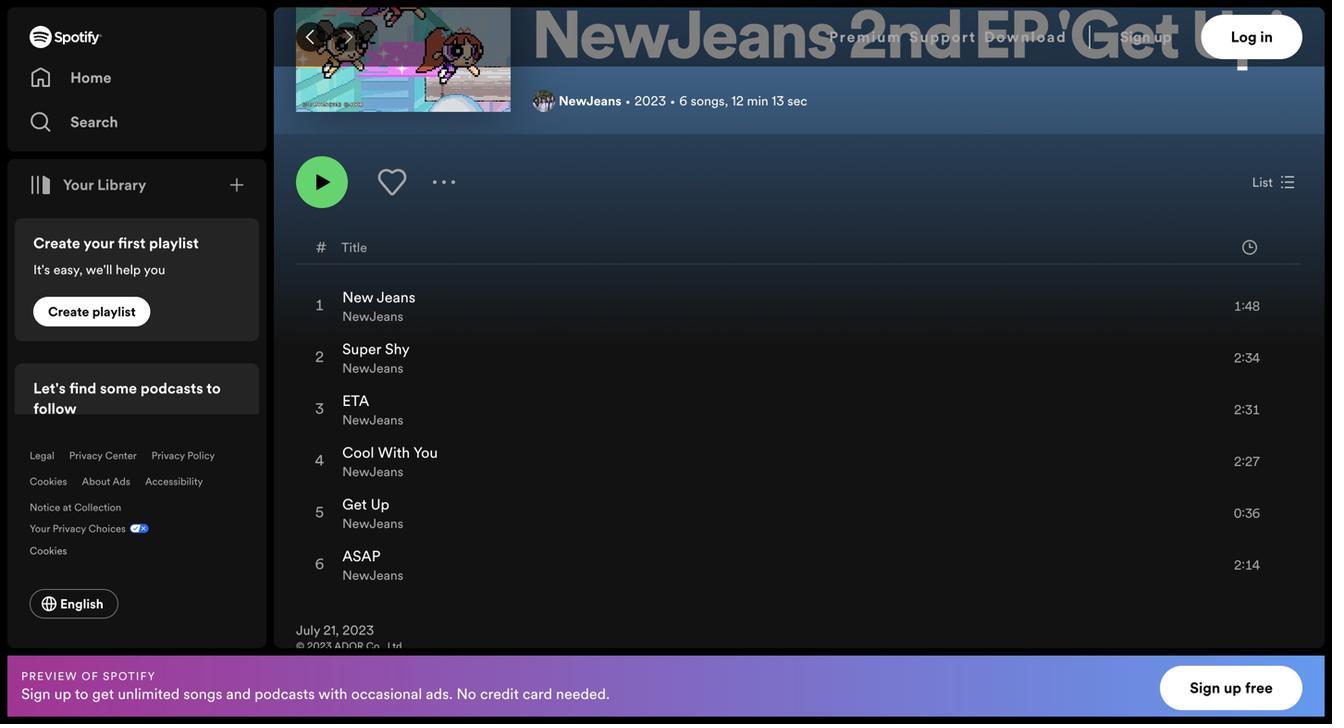 Task type: vqa. For each thing, say whether or not it's contained in the screenshot.


Task type: describe. For each thing, give the bounding box(es) containing it.
0:36
[[1234, 505, 1260, 522]]

12
[[732, 92, 744, 110]]

follow
[[33, 399, 77, 419]]

podcasts inside let's find some podcasts to follow
[[141, 378, 203, 399]]

sign up free
[[1190, 678, 1273, 699]]

credit
[[480, 684, 519, 704]]

and
[[226, 684, 251, 704]]

let's
[[33, 378, 66, 399]]

cool with you newjeans
[[342, 443, 438, 481]]

log
[[1231, 27, 1257, 47]]

privacy center
[[69, 449, 137, 463]]

your privacy choices button
[[30, 522, 126, 536]]

about
[[82, 475, 110, 489]]

duration image
[[1243, 240, 1257, 255]]

up
[[371, 495, 390, 515]]

asap link
[[342, 546, 381, 567]]

your for your privacy choices
[[30, 522, 50, 536]]

preview of spotify sign up to get unlimited songs and podcasts with occasional ads. no credit card needed.
[[21, 669, 610, 704]]

to inside let's find some podcasts to follow
[[206, 378, 221, 399]]

free
[[1245, 678, 1273, 699]]

super shy newjeans
[[342, 339, 410, 377]]

easy,
[[53, 261, 83, 279]]

your
[[83, 233, 114, 254]]

it's
[[33, 261, 50, 279]]

privacy for privacy policy
[[151, 449, 185, 463]]

cool
[[342, 443, 374, 463]]

home link
[[30, 59, 244, 96]]

download button
[[984, 15, 1068, 59]]

download
[[984, 27, 1068, 47]]

accessibility link
[[145, 475, 203, 489]]

super
[[342, 339, 381, 359]]

sign for sign up free
[[1190, 678, 1221, 699]]

about ads link
[[82, 475, 130, 489]]

List button
[[1245, 167, 1303, 197]]

title
[[341, 239, 367, 256]]

preview
[[21, 669, 78, 684]]

support
[[910, 27, 977, 47]]

spotify image
[[30, 26, 102, 48]]

with
[[318, 684, 348, 704]]

privacy policy link
[[151, 449, 215, 463]]

playlist inside create your first playlist it's easy, we'll help you
[[149, 233, 199, 254]]

privacy center link
[[69, 449, 137, 463]]

newjeans link for new jeans
[[342, 308, 404, 325]]

first
[[118, 233, 146, 254]]

sign up
[[1120, 27, 1172, 47]]

newjeans link for asap
[[342, 567, 404, 584]]

notice at collection link
[[30, 501, 121, 514]]

6 songs , 12 min 13 sec
[[679, 92, 808, 110]]

your library
[[63, 175, 146, 195]]

premium support download
[[829, 27, 1068, 47]]

playlist inside button
[[92, 303, 136, 321]]

privacy down at
[[53, 522, 86, 536]]

create playlist
[[48, 303, 136, 321]]

premium
[[829, 27, 902, 47]]

super shy link
[[342, 339, 410, 359]]

6
[[679, 92, 688, 110]]

ltd.
[[387, 639, 405, 653]]

©
[[296, 639, 305, 653]]

asap newjeans
[[342, 546, 404, 584]]

co.,
[[366, 639, 385, 653]]

eta newjeans
[[342, 391, 404, 429]]

sign inside preview of spotify sign up to get unlimited songs and podcasts with occasional ads. no credit card needed.
[[21, 684, 51, 704]]

get
[[92, 684, 114, 704]]

your library button
[[22, 167, 154, 204]]

no
[[457, 684, 476, 704]]

2:14
[[1234, 557, 1260, 574]]

1 cookies link from the top
[[30, 475, 67, 489]]

'get
[[1058, 8, 1180, 74]]

sec
[[788, 92, 808, 110]]

# row
[[297, 231, 1302, 265]]

in
[[1261, 27, 1273, 47]]

center
[[105, 449, 137, 463]]

newjeans 2nd ep 'get up'
[[533, 8, 1284, 74]]

new jeans link
[[342, 287, 416, 308]]

choices
[[88, 522, 126, 536]]

we'll
[[86, 261, 112, 279]]

newjeans link for cool with you
[[342, 463, 404, 481]]

home
[[70, 68, 111, 88]]

card
[[523, 684, 552, 704]]

newjeans up the 6
[[533, 8, 837, 74]]

july 21, 2023 © 2023 ador co., ltd.
[[296, 622, 405, 653]]

you
[[413, 443, 438, 463]]

newjeans inside new jeans newjeans
[[342, 308, 404, 325]]

#
[[316, 237, 327, 258]]

top bar and user menu element
[[274, 7, 1325, 67]]

2nd
[[849, 8, 963, 74]]

notice
[[30, 501, 60, 514]]

sign up button
[[1113, 15, 1202, 59]]

to inside preview of spotify sign up to get unlimited songs and podcasts with occasional ads. no credit card needed.
[[75, 684, 88, 704]]

2 cookies from the top
[[30, 544, 67, 558]]

ads
[[113, 475, 130, 489]]



Task type: locate. For each thing, give the bounding box(es) containing it.
go back image
[[303, 30, 318, 44]]

privacy
[[69, 449, 103, 463], [151, 449, 185, 463], [53, 522, 86, 536]]

1 vertical spatial songs
[[183, 684, 222, 704]]

privacy policy
[[151, 449, 215, 463]]

cookies up notice
[[30, 475, 67, 489]]

1:48
[[1234, 297, 1260, 315]]

21,
[[323, 622, 339, 639]]

2 horizontal spatial up
[[1224, 678, 1242, 699]]

2023
[[635, 92, 666, 110], [342, 622, 374, 639], [307, 639, 332, 653]]

create up 'easy,'
[[33, 233, 80, 254]]

cookies
[[30, 475, 67, 489], [30, 544, 67, 558]]

newjeans up the "cool"
[[342, 411, 404, 429]]

2 horizontal spatial sign
[[1190, 678, 1221, 699]]

newjeans link up super shy link at top
[[342, 308, 404, 325]]

newjeans link up get up link
[[342, 463, 404, 481]]

newjeans inside super shy newjeans
[[342, 359, 404, 377]]

to up policy
[[206, 378, 221, 399]]

ep
[[975, 8, 1048, 74]]

go forward image
[[341, 30, 355, 44]]

0 horizontal spatial songs
[[183, 684, 222, 704]]

english
[[60, 595, 103, 613]]

duration element
[[1243, 240, 1257, 255]]

,
[[725, 92, 728, 110]]

support button
[[910, 15, 977, 59]]

jeans
[[377, 287, 416, 308]]

search link
[[30, 104, 244, 141]]

your privacy choices
[[30, 522, 126, 536]]

0 horizontal spatial sign
[[21, 684, 51, 704]]

list
[[1253, 174, 1273, 191]]

# column header
[[316, 231, 327, 264]]

2023 right 21,
[[342, 622, 374, 639]]

occasional
[[351, 684, 422, 704]]

1 vertical spatial cookies
[[30, 544, 67, 558]]

0 vertical spatial cookies
[[30, 475, 67, 489]]

let's find some podcasts to follow
[[33, 378, 221, 419]]

newjeans link for get up
[[342, 515, 404, 533]]

at
[[63, 501, 72, 514]]

up inside button
[[1224, 678, 1242, 699]]

0 vertical spatial your
[[63, 175, 94, 195]]

accessibility
[[145, 475, 203, 489]]

legal link
[[30, 449, 54, 463]]

sign inside button
[[1120, 27, 1151, 47]]

create for playlist
[[48, 303, 89, 321]]

podcasts inside preview of spotify sign up to get unlimited songs and podcasts with occasional ads. no credit card needed.
[[255, 684, 315, 704]]

podcasts right some on the left of page
[[141, 378, 203, 399]]

2 cookies link from the top
[[30, 539, 82, 560]]

ads.
[[426, 684, 453, 704]]

log in button
[[1202, 15, 1303, 59]]

up left of
[[54, 684, 71, 704]]

english button
[[30, 589, 118, 619]]

0 vertical spatial songs
[[691, 92, 725, 110]]

0 horizontal spatial playlist
[[92, 303, 136, 321]]

of
[[82, 669, 99, 684]]

newjeans link
[[559, 92, 622, 110], [342, 308, 404, 325], [342, 359, 404, 377], [342, 411, 404, 429], [342, 463, 404, 481], [342, 515, 404, 533], [342, 567, 404, 584]]

needed.
[[556, 684, 610, 704]]

up inside preview of spotify sign up to get unlimited songs and podcasts with occasional ads. no credit card needed.
[[54, 684, 71, 704]]

newjeans link for super shy
[[342, 359, 404, 377]]

your inside button
[[63, 175, 94, 195]]

0 vertical spatial create
[[33, 233, 80, 254]]

up left the free
[[1224, 678, 1242, 699]]

up'
[[1192, 8, 1284, 74]]

songs right the 6
[[691, 92, 725, 110]]

eta
[[342, 391, 369, 411]]

newjeans link right newjeans icon
[[559, 92, 622, 110]]

1 horizontal spatial sign
[[1120, 27, 1151, 47]]

newjeans down the get up newjeans at the left bottom of page
[[342, 567, 404, 584]]

0 vertical spatial podcasts
[[141, 378, 203, 399]]

newjeans link up eta link on the bottom left
[[342, 359, 404, 377]]

newjeans link for eta
[[342, 411, 404, 429]]

1:48 cell
[[1192, 281, 1286, 331]]

0 horizontal spatial podcasts
[[141, 378, 203, 399]]

log in
[[1231, 27, 1273, 47]]

your for your library
[[63, 175, 94, 195]]

1 vertical spatial playlist
[[92, 303, 136, 321]]

july
[[296, 622, 320, 639]]

ador
[[334, 639, 364, 653]]

newjeans link up the "cool"
[[342, 411, 404, 429]]

2023 left the 6
[[635, 92, 666, 110]]

main element
[[7, 7, 266, 649]]

2:34
[[1234, 349, 1260, 367]]

you
[[144, 261, 165, 279]]

podcasts
[[141, 378, 203, 399], [255, 684, 315, 704]]

up
[[1154, 27, 1172, 47], [1224, 678, 1242, 699], [54, 684, 71, 704]]

eta link
[[342, 391, 369, 411]]

new jeans newjeans
[[342, 287, 416, 325]]

asap
[[342, 546, 381, 567]]

new
[[342, 287, 373, 308]]

1 vertical spatial podcasts
[[255, 684, 315, 704]]

some
[[100, 378, 137, 399]]

notice at collection
[[30, 501, 121, 514]]

about ads
[[82, 475, 130, 489]]

with
[[378, 443, 410, 463]]

1 horizontal spatial playlist
[[149, 233, 199, 254]]

your left library
[[63, 175, 94, 195]]

newjeans inside the cool with you newjeans
[[342, 463, 404, 481]]

create down 'easy,'
[[48, 303, 89, 321]]

playlist up you on the left top
[[149, 233, 199, 254]]

sign up free button
[[1160, 666, 1303, 711]]

2:27
[[1234, 453, 1260, 471]]

create playlist button
[[33, 297, 151, 327]]

up left up'
[[1154, 27, 1172, 47]]

0 vertical spatial cookies link
[[30, 475, 67, 489]]

1 vertical spatial to
[[75, 684, 88, 704]]

cookies link up notice
[[30, 475, 67, 489]]

policy
[[187, 449, 215, 463]]

sign
[[1120, 27, 1151, 47], [1190, 678, 1221, 699], [21, 684, 51, 704]]

shy
[[385, 339, 410, 359]]

privacy up about in the left bottom of the page
[[69, 449, 103, 463]]

1 cookies from the top
[[30, 475, 67, 489]]

cool with you link
[[342, 443, 438, 463]]

newjeans up get up link
[[342, 463, 404, 481]]

to
[[206, 378, 221, 399], [75, 684, 88, 704]]

to left 'get'
[[75, 684, 88, 704]]

0 vertical spatial to
[[206, 378, 221, 399]]

sign for sign up
[[1120, 27, 1151, 47]]

collection
[[74, 501, 121, 514]]

0 horizontal spatial to
[[75, 684, 88, 704]]

playlist down help
[[92, 303, 136, 321]]

newjeans link down the get up newjeans at the left bottom of page
[[342, 567, 404, 584]]

sign inside button
[[1190, 678, 1221, 699]]

california consumer privacy act (ccpa) opt-out icon image
[[126, 522, 149, 539]]

spotify
[[103, 669, 156, 684]]

1 horizontal spatial to
[[206, 378, 221, 399]]

0 horizontal spatial 2023
[[307, 639, 332, 653]]

newjeans up asap link
[[342, 515, 404, 533]]

your
[[63, 175, 94, 195], [30, 522, 50, 536]]

your down notice
[[30, 522, 50, 536]]

newjeans image
[[533, 90, 555, 112]]

1 horizontal spatial up
[[1154, 27, 1172, 47]]

2:31
[[1234, 401, 1260, 419]]

newjeans up eta link on the bottom left
[[342, 359, 404, 377]]

newjeans 2nd ep 'get up' grid
[[275, 230, 1324, 592]]

songs left "and"
[[183, 684, 222, 704]]

cookies down your privacy choices button
[[30, 544, 67, 558]]

privacy for privacy center
[[69, 449, 103, 463]]

create inside button
[[48, 303, 89, 321]]

songs inside preview of spotify sign up to get unlimited songs and podcasts with occasional ads. no credit card needed.
[[183, 684, 222, 704]]

newjeans up super shy link at top
[[342, 308, 404, 325]]

find
[[69, 378, 96, 399]]

newjeans 2nd ep 'get up' image
[[296, 0, 511, 112]]

unlimited
[[118, 684, 180, 704]]

cookies link down your privacy choices button
[[30, 539, 82, 560]]

1 horizontal spatial 2023
[[342, 622, 374, 639]]

premium button
[[829, 15, 902, 59]]

1 horizontal spatial songs
[[691, 92, 725, 110]]

0 horizontal spatial up
[[54, 684, 71, 704]]

up for sign up free
[[1224, 678, 1242, 699]]

privacy up accessibility link
[[151, 449, 185, 463]]

cookies link
[[30, 475, 67, 489], [30, 539, 82, 560]]

1 horizontal spatial your
[[63, 175, 94, 195]]

library
[[97, 175, 146, 195]]

up inside button
[[1154, 27, 1172, 47]]

podcasts right "and"
[[255, 684, 315, 704]]

0 vertical spatial playlist
[[149, 233, 199, 254]]

create
[[33, 233, 80, 254], [48, 303, 89, 321]]

newjeans link up asap link
[[342, 515, 404, 533]]

2 horizontal spatial 2023
[[635, 92, 666, 110]]

search
[[70, 112, 118, 132]]

1 horizontal spatial podcasts
[[255, 684, 315, 704]]

up for sign up
[[1154, 27, 1172, 47]]

create for your
[[33, 233, 80, 254]]

min
[[747, 92, 769, 110]]

0 horizontal spatial your
[[30, 522, 50, 536]]

create inside create your first playlist it's easy, we'll help you
[[33, 233, 80, 254]]

create your first playlist it's easy, we'll help you
[[33, 233, 199, 279]]

2023 right ©
[[307, 639, 332, 653]]

legal
[[30, 449, 54, 463]]

1 vertical spatial your
[[30, 522, 50, 536]]

1 vertical spatial create
[[48, 303, 89, 321]]

newjeans right newjeans icon
[[559, 92, 622, 110]]

1 vertical spatial cookies link
[[30, 539, 82, 560]]



